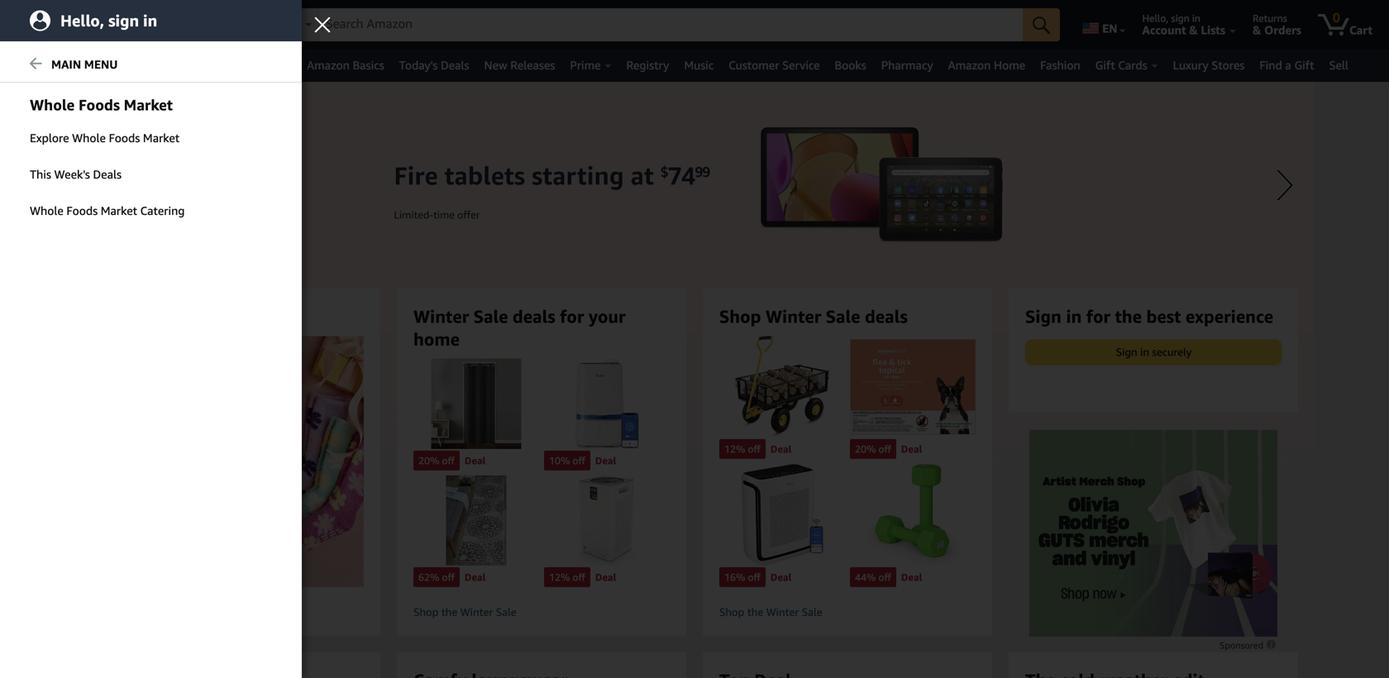 Task type: vqa. For each thing, say whether or not it's contained in the screenshot.
Customers who bought this item also bought
no



Task type: locate. For each thing, give the bounding box(es) containing it.
12% off down "vevor steel garden cart, heavy duty 900 lbs capacity, with removable mesh sides to convert into flatbed, utility metal wagon with 180° rotating handle and 10 in tires, perfect for farm, yard" image
[[724, 443, 761, 455]]

1 horizontal spatial 12% off
[[724, 443, 761, 455]]

shop winter sale deals image
[[79, 336, 392, 587]]

1 horizontal spatial the
[[747, 606, 763, 619]]

rugshop modern floral circles design for living room,bedroom,home office,kitchen non shedding runner rug 2' x 7' 2" gray image
[[413, 475, 539, 566]]

amazon left basics
[[307, 58, 350, 72]]

1 deals from the left
[[513, 306, 555, 327]]

0 horizontal spatial for
[[560, 306, 584, 327]]

1 horizontal spatial hello,
[[1142, 12, 1169, 24]]

pharmacy
[[881, 58, 933, 72]]

shop for winter sale deals for your home
[[413, 606, 438, 619]]

off down "vevor steel garden cart, heavy duty 900 lbs capacity, with removable mesh sides to convert into flatbed, utility metal wagon with 180° rotating handle and 10 in tires, perfect for farm, yard" image
[[748, 443, 761, 455]]

0 vertical spatial deals
[[441, 58, 469, 72]]

gift left the cards
[[1095, 58, 1115, 72]]

luxury stores link
[[1166, 54, 1252, 77]]

releases
[[510, 58, 555, 72]]

amazon for amazon basics
[[307, 58, 350, 72]]

1 vertical spatial sign
[[1116, 345, 1137, 358]]

1 shop the winter sale from the left
[[413, 606, 516, 619]]

hello, right en
[[1142, 12, 1169, 24]]

0 horizontal spatial shop the winter sale
[[413, 606, 516, 619]]

1 horizontal spatial sign
[[1171, 12, 1190, 24]]

market left catering
[[101, 204, 137, 217]]

gift
[[1095, 58, 1115, 72], [1294, 58, 1314, 72]]

off right 44%
[[879, 571, 891, 583]]

None search field
[[276, 8, 1060, 43]]

20% off
[[855, 443, 891, 455], [418, 455, 455, 466]]

this
[[30, 167, 51, 181]]

0 vertical spatial sign
[[1025, 306, 1062, 327]]

prime link
[[563, 54, 619, 77]]

1 horizontal spatial 20% off
[[855, 443, 891, 455]]

amazon basics flea and tick topical treatment for small dogs (5 -22 pounds), 6 count (previously solimo) image
[[850, 336, 976, 438]]

0 horizontal spatial deals
[[93, 167, 122, 181]]

amazon left home
[[948, 58, 991, 72]]

sponsored link
[[1220, 637, 1277, 653]]

20% for "amazon basics flea and tick topical treatment for small dogs (5 -22 pounds), 6 count (previously solimo)" image
[[855, 443, 876, 455]]

shop down 62%
[[413, 606, 438, 619]]

off right 16%
[[748, 571, 761, 583]]

1 vertical spatial 12%
[[549, 571, 570, 583]]

securely
[[1152, 345, 1192, 358]]

shop the winter sale link
[[413, 605, 670, 619], [719, 605, 976, 619]]

12% down kenmore pm3020 air purifiers with h13 true hepa filter, covers up to 1500 sq.foot, 24db silentclean 3-stage hepa filtration system, 5 speeds for home large room, kitchens & bedroom image
[[549, 571, 570, 583]]

registry link
[[619, 54, 677, 77]]

0 horizontal spatial whole
[[30, 204, 63, 217]]

1 vertical spatial whole
[[30, 204, 63, 217]]

deal down joydeco door curtain closet door, closet curtain for open closet, closet curtains for bedroom closet door, door curtains for doorways privacy bedroom(40wx78l) image
[[465, 455, 486, 466]]

none search field inside navigation 'navigation'
[[276, 8, 1060, 43]]

deal right 16% off
[[771, 571, 792, 583]]

off for "vevor steel garden cart, heavy duty 900 lbs capacity, with removable mesh sides to convert into flatbed, utility metal wagon with 180° rotating handle and 10 in tires, perfect for farm, yard" image
[[748, 443, 761, 455]]

luxury stores
[[1173, 58, 1245, 72]]

amazon
[[307, 58, 350, 72], [948, 58, 991, 72]]

1 shop the winter sale link from the left
[[413, 605, 670, 619]]

12% off
[[724, 443, 761, 455], [549, 571, 585, 583]]

2 & from the left
[[1253, 23, 1261, 37]]

cap barbell neoprene dumbbell weights, 8 lb pair, shamrock image
[[850, 464, 976, 566]]

deal for levoit 4l smart cool mist humidifier for home bedroom with essential oils, customize humidity for baby & plants, app & voice control, schedule, timer, last up to 40hrs, whisper quiet, handle design image
[[595, 455, 616, 466]]

sign for sign in securely
[[1116, 345, 1137, 358]]

0 horizontal spatial sign
[[1025, 306, 1062, 327]]

for left your
[[560, 306, 584, 327]]

shop the winter sale down the 62% off
[[413, 606, 516, 619]]

12% off down kenmore pm3020 air purifiers with h13 true hepa filter, covers up to 1500 sq.foot, 24db silentclean 3-stage hepa filtration system, 5 speeds for home large room, kitchens & bedroom image
[[549, 571, 585, 583]]

location
[[169, 23, 214, 37]]

1 horizontal spatial sign
[[1116, 345, 1137, 358]]

today's
[[399, 58, 438, 72]]

new releases
[[484, 58, 555, 72]]

0 horizontal spatial market
[[101, 204, 137, 217]]

off for kenmore pm3020 air purifiers with h13 true hepa filter, covers up to 1500 sq.foot, 24db silentclean 3-stage hepa filtration system, 5 speeds for home large room, kitchens & bedroom image
[[573, 571, 585, 583]]

market down market
[[143, 131, 180, 145]]

whole foods market catering
[[30, 204, 185, 217]]

0 horizontal spatial 12%
[[549, 571, 570, 583]]

shop the winter sale down 16% off
[[719, 606, 822, 619]]

off right 62%
[[442, 571, 455, 583]]

customer
[[729, 58, 779, 72]]

deal right 10% off
[[595, 455, 616, 466]]

main menu link
[[0, 47, 302, 83]]

1 horizontal spatial whole
[[72, 131, 106, 145]]

1 vertical spatial foods
[[66, 204, 98, 217]]

foods down whole foods market
[[109, 131, 140, 145]]

1 horizontal spatial for
[[1086, 306, 1110, 327]]

2 amazon from the left
[[948, 58, 991, 72]]

gift right 'a'
[[1294, 58, 1314, 72]]

0 horizontal spatial gift
[[1095, 58, 1115, 72]]

deal for "amazon basics flea and tick topical treatment for small dogs (5 -22 pounds), 6 count (previously solimo)" image
[[901, 443, 922, 455]]

0 horizontal spatial the
[[441, 606, 457, 619]]

1 & from the left
[[1189, 23, 1198, 37]]

for left best on the right top of the page
[[1086, 306, 1110, 327]]

en link
[[1073, 4, 1133, 45]]

1 horizontal spatial shop the winter sale link
[[719, 605, 976, 619]]

1 vertical spatial market
[[101, 204, 137, 217]]

1 horizontal spatial hello, sign in
[[1142, 12, 1201, 24]]

2 shop the winter sale link from the left
[[719, 605, 976, 619]]

sponsored ad element
[[1029, 430, 1277, 637]]

1 horizontal spatial 12%
[[724, 443, 745, 455]]

1 horizontal spatial gift
[[1294, 58, 1314, 72]]

books
[[835, 58, 866, 72]]

off for "amazon basics flea and tick topical treatment for small dogs (5 -22 pounds), 6 count (previously solimo)" image
[[879, 443, 891, 455]]

hello,
[[60, 11, 104, 30], [1142, 12, 1169, 24]]

the for shop winter sale deals
[[747, 606, 763, 619]]

sign inside navigation 'navigation'
[[1171, 12, 1190, 24]]

1 horizontal spatial &
[[1253, 23, 1261, 37]]

whole
[[30, 96, 75, 114]]

delivering to mahwah 07430 update location
[[127, 12, 256, 37]]

shop the winter sale
[[413, 606, 516, 619], [719, 606, 822, 619]]

the left best on the right top of the page
[[1115, 306, 1142, 327]]

in
[[143, 11, 157, 30], [1192, 12, 1201, 24], [1066, 306, 1082, 327], [1140, 345, 1149, 358]]

shop down 16%
[[719, 606, 744, 619]]

20% off for "amazon basics flea and tick topical treatment for small dogs (5 -22 pounds), 6 count (previously solimo)" image
[[855, 443, 891, 455]]

20% down "amazon basics flea and tick topical treatment for small dogs (5 -22 pounds), 6 count (previously solimo)" image
[[855, 443, 876, 455]]

deals left your
[[513, 306, 555, 327]]

hello, inside navigation 'navigation'
[[1142, 12, 1169, 24]]

week's
[[54, 167, 90, 181]]

off down joydeco door curtain closet door, closet curtain for open closet, closet curtains for bedroom closet door, door curtains for doorways privacy bedroom(40wx78l) image
[[442, 455, 455, 466]]

& inside returns & orders
[[1253, 23, 1261, 37]]

amazon for amazon home
[[948, 58, 991, 72]]

1 vertical spatial deals
[[93, 167, 122, 181]]

1 horizontal spatial 20%
[[855, 443, 876, 455]]

0 vertical spatial 12% off
[[724, 443, 761, 455]]

sell
[[1329, 58, 1348, 72]]

deal for cap barbell neoprene dumbbell weights, 8 lb pair, shamrock image
[[901, 571, 922, 583]]

0 horizontal spatial 20% off
[[418, 455, 455, 466]]

20% off for joydeco door curtain closet door, closet curtain for open closet, closet curtains for bedroom closet door, door curtains for doorways privacy bedroom(40wx78l) image
[[418, 455, 455, 466]]

shop the winter sale link for shop winter sale deals
[[719, 605, 976, 619]]

off down "amazon basics flea and tick topical treatment for small dogs (5 -22 pounds), 6 count (previously solimo)" image
[[879, 443, 891, 455]]

20%
[[855, 443, 876, 455], [418, 455, 439, 466]]

deal right the 62% off
[[465, 571, 486, 583]]

1 amazon from the left
[[307, 58, 350, 72]]

today's deals link
[[392, 54, 477, 77]]

1 horizontal spatial foods
[[109, 131, 140, 145]]

20% off down joydeco door curtain closet door, closet curtain for open closet, closet curtains for bedroom closet door, door curtains for doorways privacy bedroom(40wx78l) image
[[418, 455, 455, 466]]

2 for from the left
[[1086, 306, 1110, 327]]

deals up "amazon basics flea and tick topical treatment for small dogs (5 -22 pounds), 6 count (previously solimo)" image
[[865, 306, 908, 327]]

0 horizontal spatial 20%
[[418, 455, 439, 466]]

main
[[51, 57, 81, 71]]

1 horizontal spatial amazon
[[948, 58, 991, 72]]

1 vertical spatial 12% off
[[549, 571, 585, 583]]

20% for joydeco door curtain closet door, closet curtain for open closet, closet curtains for bedroom closet door, door curtains for doorways privacy bedroom(40wx78l) image
[[418, 455, 439, 466]]

62% off
[[418, 571, 455, 583]]

0 vertical spatial market
[[143, 131, 180, 145]]

sign for sign in for the best experience
[[1025, 306, 1062, 327]]

deals inside winter sale deals for your home
[[513, 306, 555, 327]]

deal down kenmore pm3020 air purifiers with h13 true hepa filter, covers up to 1500 sq.foot, 24db silentclean 3-stage hepa filtration system, 5 speeds for home large room, kitchens & bedroom image
[[595, 571, 616, 583]]

deal for "vevor steel garden cart, heavy duty 900 lbs capacity, with removable mesh sides to convert into flatbed, utility metal wagon with 180° rotating handle and 10 in tires, perfect for farm, yard" image
[[771, 443, 792, 455]]

& left lists
[[1189, 23, 1198, 37]]

levoit 4l smart cool mist humidifier for home bedroom with essential oils, customize humidity for baby & plants, app & voice control, schedule, timer, last up to 40hrs, whisper quiet, handle design image
[[544, 359, 670, 449]]

0 horizontal spatial &
[[1189, 23, 1198, 37]]

basics
[[353, 58, 384, 72]]

service
[[782, 58, 820, 72]]

vevor steel garden cart, heavy duty 900 lbs capacity, with removable mesh sides to convert into flatbed, utility metal wagon with 180° rotating handle and 10 in tires, perfect for farm, yard image
[[719, 336, 845, 438]]

whole down this
[[30, 204, 63, 217]]

None submit
[[1023, 8, 1060, 41]]

off
[[748, 443, 761, 455], [879, 443, 891, 455], [442, 455, 455, 466], [573, 455, 585, 466], [442, 571, 455, 583], [573, 571, 585, 583], [748, 571, 761, 583], [879, 571, 891, 583]]

main content
[[0, 82, 1389, 678]]

&
[[1189, 23, 1198, 37], [1253, 23, 1261, 37]]

winter inside winter sale deals for your home
[[413, 306, 469, 327]]

0 horizontal spatial amazon
[[307, 58, 350, 72]]

deal down "vevor steel garden cart, heavy duty 900 lbs capacity, with removable mesh sides to convert into flatbed, utility metal wagon with 180° rotating handle and 10 in tires, perfect for farm, yard" image
[[771, 443, 792, 455]]

new releases link
[[477, 54, 563, 77]]

0 vertical spatial 12%
[[724, 443, 745, 455]]

hello, sign in left lists
[[1142, 12, 1201, 24]]

1 horizontal spatial market
[[143, 131, 180, 145]]

20% off down "amazon basics flea and tick topical treatment for small dogs (5 -22 pounds), 6 count (previously solimo)" image
[[855, 443, 891, 455]]

hello, sign in up menu
[[60, 11, 157, 30]]

shop winter sale deals
[[719, 306, 908, 327]]

1 horizontal spatial shop the winter sale
[[719, 606, 822, 619]]

shop
[[719, 306, 761, 327], [413, 606, 438, 619], [719, 606, 744, 619]]

1 horizontal spatial deals
[[865, 306, 908, 327]]

today's deals
[[399, 58, 469, 72]]

2 shop the winter sale from the left
[[719, 606, 822, 619]]

0 horizontal spatial deals
[[513, 306, 555, 327]]

12% off for "vevor steel garden cart, heavy duty 900 lbs capacity, with removable mesh sides to convert into flatbed, utility metal wagon with 180° rotating handle and 10 in tires, perfect for farm, yard" image
[[724, 443, 761, 455]]

hello, sign in
[[60, 11, 157, 30], [1142, 12, 1201, 24]]

sponsored
[[1220, 640, 1266, 651]]

deal down "amazon basics flea and tick topical treatment for small dogs (5 -22 pounds), 6 count (previously solimo)" image
[[901, 443, 922, 455]]

the down the 62% off
[[441, 606, 457, 619]]

shop up "vevor steel garden cart, heavy duty 900 lbs capacity, with removable mesh sides to convert into flatbed, utility metal wagon with 180° rotating handle and 10 in tires, perfect for farm, yard" image
[[719, 306, 761, 327]]

foods
[[109, 131, 140, 145], [66, 204, 98, 217]]

sign in securely link
[[1026, 340, 1281, 364]]

whole down foods
[[72, 131, 106, 145]]

the for winter sale deals for your home
[[441, 606, 457, 619]]

customer service link
[[721, 54, 827, 77]]

16%
[[724, 571, 745, 583]]

1 for from the left
[[560, 306, 584, 327]]

0 horizontal spatial shop the winter sale link
[[413, 605, 670, 619]]

the
[[1115, 306, 1142, 327], [441, 606, 457, 619], [747, 606, 763, 619]]

the down 16% off
[[747, 606, 763, 619]]

20% down joydeco door curtain closet door, closet curtain for open closet, closet curtains for bedroom closet door, door curtains for doorways privacy bedroom(40wx78l) image
[[418, 455, 439, 466]]

07430
[[227, 12, 256, 24]]

foods down this week's deals
[[66, 204, 98, 217]]

off for "rugshop modern floral circles design for living room,bedroom,home office,kitchen non shedding runner rug 2' x 7' 2" gray" image
[[442, 571, 455, 583]]

sign up care
[[108, 11, 139, 30]]

deals right week's
[[93, 167, 122, 181]]

deals
[[441, 58, 469, 72], [93, 167, 122, 181]]

luxury
[[1173, 58, 1209, 72]]

& left orders
[[1253, 23, 1261, 37]]

2 horizontal spatial the
[[1115, 306, 1142, 327]]

1 horizontal spatial deals
[[441, 58, 469, 72]]

off right 10%
[[573, 455, 585, 466]]

for
[[560, 306, 584, 327], [1086, 306, 1110, 327]]

12% down "vevor steel garden cart, heavy duty 900 lbs capacity, with removable mesh sides to convert into flatbed, utility metal wagon with 180° rotating handle and 10 in tires, perfect for farm, yard" image
[[724, 443, 745, 455]]

fire tablets starting at $74.99. limited-time offer. image
[[74, 82, 1315, 578]]

best
[[1146, 306, 1181, 327]]

0 horizontal spatial 12% off
[[549, 571, 585, 583]]

hello, up main menu
[[60, 11, 104, 30]]

deals
[[513, 306, 555, 327], [865, 306, 908, 327]]

medical care link
[[57, 54, 150, 77]]

sign left lists
[[1171, 12, 1190, 24]]

deal right 44% off
[[901, 571, 922, 583]]

experience
[[1186, 306, 1273, 327]]

shop the winter sale link for winter sale deals for your home
[[413, 605, 670, 619]]

off down kenmore pm3020 air purifiers with h13 true hepa filter, covers up to 1500 sq.foot, 24db silentclean 3-stage hepa filtration system, 5 speeds for home large room, kitchens & bedroom image
[[573, 571, 585, 583]]

winter
[[413, 306, 469, 327], [766, 306, 821, 327], [460, 606, 493, 619], [766, 606, 799, 619]]

deals right today's
[[441, 58, 469, 72]]



Task type: describe. For each thing, give the bounding box(es) containing it.
find a gift link
[[1252, 54, 1322, 77]]

0 vertical spatial foods
[[109, 131, 140, 145]]

amazon home link
[[941, 54, 1033, 77]]

deal for kenmore pm3020 air purifiers with h13 true hepa filter, covers up to 1500 sq.foot, 24db silentclean 3-stage hepa filtration system, 5 speeds for home large room, kitchens & bedroom image
[[595, 571, 616, 583]]

off for levoit air purifiers for home large room up to 1900 ft² in 1 hr with washable filters, air quality monitor, smart wifi, hepa filter captures allergies, pet hair, smoke, pollen in bedroom, vital 200s image
[[748, 571, 761, 583]]

this week's deals link
[[0, 157, 302, 192]]

amazon basics link
[[299, 54, 392, 77]]

new
[[484, 58, 507, 72]]

& for returns
[[1253, 23, 1261, 37]]

44% off
[[855, 571, 891, 583]]

music link
[[677, 54, 721, 77]]

orders
[[1264, 23, 1301, 37]]

kenmore pm3020 air purifiers with h13 true hepa filter, covers up to 1500 sq.foot, 24db silentclean 3-stage hepa filtration system, 5 speeds for home large room, kitchens & bedroom image
[[544, 475, 670, 566]]

& for account
[[1189, 23, 1198, 37]]

off for levoit 4l smart cool mist humidifier for home bedroom with essential oils, customize humidity for baby & plants, app & voice control, schedule, timer, last up to 40hrs, whisper quiet, handle design image
[[573, 455, 585, 466]]

whole foods market catering link
[[0, 193, 302, 228]]

deal for levoit air purifiers for home large room up to 1900 ft² in 1 hr with washable filters, air quality monitor, smart wifi, hepa filter captures allergies, pet hair, smoke, pollen in bedroom, vital 200s image
[[771, 571, 792, 583]]

returns & orders
[[1253, 12, 1301, 37]]

stores
[[1212, 58, 1245, 72]]

hello, sign in inside navigation 'navigation'
[[1142, 12, 1201, 24]]

account
[[1142, 23, 1186, 37]]

amazon image
[[15, 15, 95, 40]]

leave feedback on sponsored ad element
[[1220, 640, 1277, 651]]

62%
[[418, 571, 439, 583]]

12% for kenmore pm3020 air purifiers with h13 true hepa filter, covers up to 1500 sq.foot, 24db silentclean 3-stage hepa filtration system, 5 speeds for home large room, kitchens & bedroom image
[[549, 571, 570, 583]]

explore whole foods market
[[30, 131, 180, 145]]

customer service
[[729, 58, 820, 72]]

deals inside "link"
[[441, 58, 469, 72]]

2 gift from the left
[[1294, 58, 1314, 72]]

prime
[[570, 58, 601, 72]]

0 horizontal spatial hello,
[[60, 11, 104, 30]]

home
[[413, 329, 460, 349]]

a
[[1285, 58, 1291, 72]]

find
[[1260, 58, 1282, 72]]

44%
[[855, 571, 876, 583]]

all
[[35, 59, 50, 72]]

hello, sign in link
[[0, 0, 302, 41]]

medical care
[[65, 58, 132, 72]]

joydeco door curtain closet door, closet curtain for open closet, closet curtains for bedroom closet door, door curtains for doorways privacy bedroom(40wx78l) image
[[413, 359, 539, 449]]

this week's deals
[[30, 167, 122, 181]]

10% off
[[549, 455, 585, 466]]

0 horizontal spatial sign
[[108, 11, 139, 30]]

sign in for the best experience
[[1025, 306, 1273, 327]]

cart
[[1349, 23, 1373, 37]]

0 horizontal spatial hello, sign in
[[60, 11, 157, 30]]

shop the winter sale for winter sale deals for your home
[[413, 606, 516, 619]]

0 vertical spatial whole
[[72, 131, 106, 145]]

off for joydeco door curtain closet door, closet curtain for open closet, closet curtains for bedroom closet door, door curtains for doorways privacy bedroom(40wx78l) image
[[442, 455, 455, 466]]

main menu
[[51, 57, 118, 71]]

sale inside winter sale deals for your home
[[474, 306, 508, 327]]

0
[[1333, 10, 1340, 25]]

all button
[[9, 50, 57, 82]]

navigation navigation
[[0, 0, 1389, 82]]

off for cap barbell neoprene dumbbell weights, 8 lb pair, shamrock image
[[879, 571, 891, 583]]

12% off for kenmore pm3020 air purifiers with h13 true hepa filter, covers up to 1500 sq.foot, 24db silentclean 3-stage hepa filtration system, 5 speeds for home large room, kitchens & bedroom image
[[549, 571, 585, 583]]

home
[[994, 58, 1025, 72]]

deal for "rugshop modern floral circles design for living room,bedroom,home office,kitchen non shedding runner rug 2' x 7' 2" gray" image
[[465, 571, 486, 583]]

update
[[127, 23, 166, 37]]

10%
[[549, 455, 570, 466]]

sell link
[[1322, 54, 1356, 77]]

shop the winter sale for shop winter sale deals
[[719, 606, 822, 619]]

shop for shop winter sale deals
[[719, 606, 744, 619]]

market
[[124, 96, 173, 114]]

explore
[[30, 131, 69, 145]]

cards
[[1118, 58, 1147, 72]]

books link
[[827, 54, 874, 77]]

mahwah
[[187, 12, 225, 24]]

16% off
[[724, 571, 761, 583]]

market inside explore whole foods market link
[[143, 131, 180, 145]]

menu
[[84, 57, 118, 71]]

account & lists
[[1142, 23, 1225, 37]]

2 deals from the left
[[865, 306, 908, 327]]

market inside whole foods market catering link
[[101, 204, 137, 217]]

amazon basics
[[307, 58, 384, 72]]

winter sale deals for your home
[[413, 306, 626, 349]]

care
[[108, 58, 132, 72]]

sign in securely
[[1116, 345, 1192, 358]]

deal for joydeco door curtain closet door, closet curtain for open closet, closet curtains for bedroom closet door, door curtains for doorways privacy bedroom(40wx78l) image
[[465, 455, 486, 466]]

delivering
[[127, 12, 172, 24]]

whole foods market
[[30, 96, 173, 114]]

in inside navigation 'navigation'
[[1192, 12, 1201, 24]]

en
[[1102, 21, 1118, 35]]

0 horizontal spatial foods
[[66, 204, 98, 217]]

medical
[[65, 58, 105, 72]]

catering
[[140, 204, 185, 217]]

main content containing winter sale deals for your home
[[0, 82, 1389, 678]]

none submit inside navigation 'navigation'
[[1023, 8, 1060, 41]]

Search Amazon text field
[[319, 9, 1023, 41]]

explore whole foods market link
[[0, 121, 302, 155]]

find a gift
[[1260, 58, 1314, 72]]

to
[[175, 12, 184, 24]]

gift cards
[[1095, 58, 1147, 72]]

amazon home
[[948, 58, 1025, 72]]

your
[[589, 306, 626, 327]]

pharmacy link
[[874, 54, 941, 77]]

music
[[684, 58, 714, 72]]

12% for "vevor steel garden cart, heavy duty 900 lbs capacity, with removable mesh sides to convert into flatbed, utility metal wagon with 180° rotating handle and 10 in tires, perfect for farm, yard" image
[[724, 443, 745, 455]]

gift cards link
[[1088, 54, 1166, 77]]

levoit air purifiers for home large room up to 1900 ft² in 1 hr with washable filters, air quality monitor, smart wifi, hepa filter captures allergies, pet hair, smoke, pollen in bedroom, vital 200s image
[[719, 464, 845, 566]]

1 gift from the left
[[1095, 58, 1115, 72]]

fashion link
[[1033, 54, 1088, 77]]

lists
[[1201, 23, 1225, 37]]

returns
[[1253, 12, 1287, 24]]

for inside winter sale deals for your home
[[560, 306, 584, 327]]

foods
[[79, 96, 120, 114]]

registry
[[626, 58, 669, 72]]



